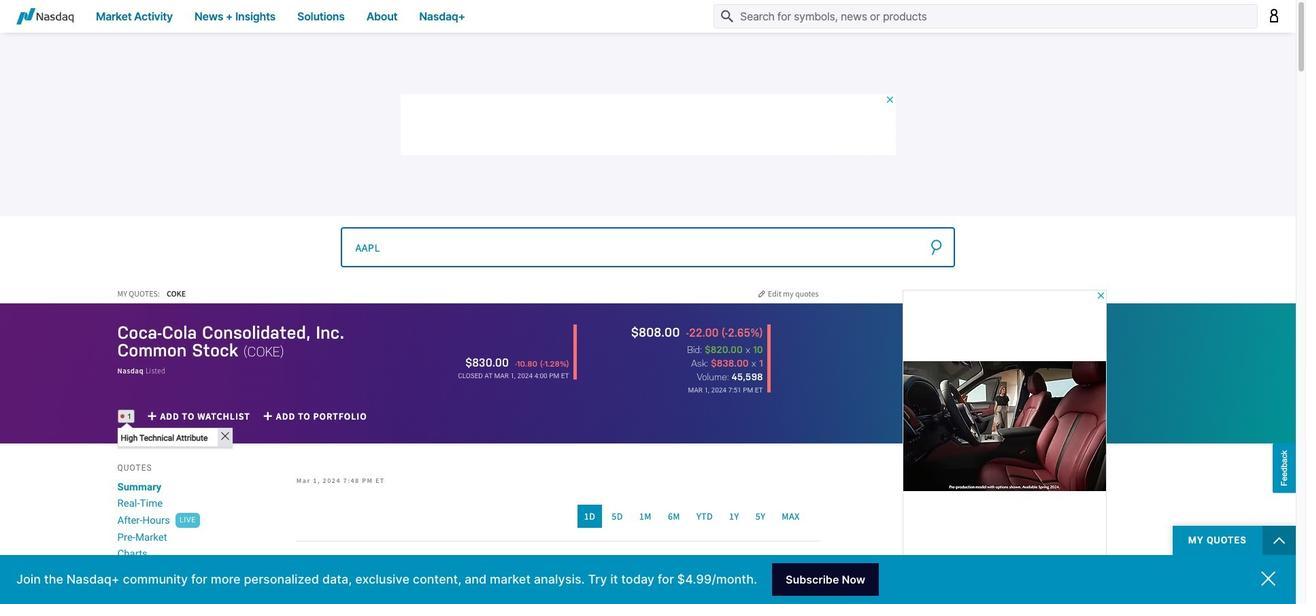 Task type: locate. For each thing, give the bounding box(es) containing it.
click to dismiss this message and remain on nasdaq.com image
[[1261, 571, 1275, 586]]

None search field
[[340, 227, 955, 267]]

Search Button - Click to open the Search Overlay Modal Box text field
[[714, 4, 1258, 29]]

Find a Symbol text field
[[340, 227, 955, 267]]

1 vertical spatial advertisement element
[[902, 290, 1106, 604]]

0 vertical spatial advertisement element
[[400, 94, 896, 155]]

advertisement element
[[400, 94, 896, 155], [902, 290, 1106, 604]]



Task type: describe. For each thing, give the bounding box(es) containing it.
primary navigation navigation
[[0, 0, 1296, 33]]

data as of element
[[688, 386, 763, 394]]

1 horizontal spatial advertisement element
[[902, 290, 1106, 604]]

0 horizontal spatial advertisement element
[[400, 94, 896, 155]]

homepage logo url - navigate back to the homepage image
[[16, 8, 74, 24]]

account login - click to log into your account image
[[1269, 9, 1279, 22]]



